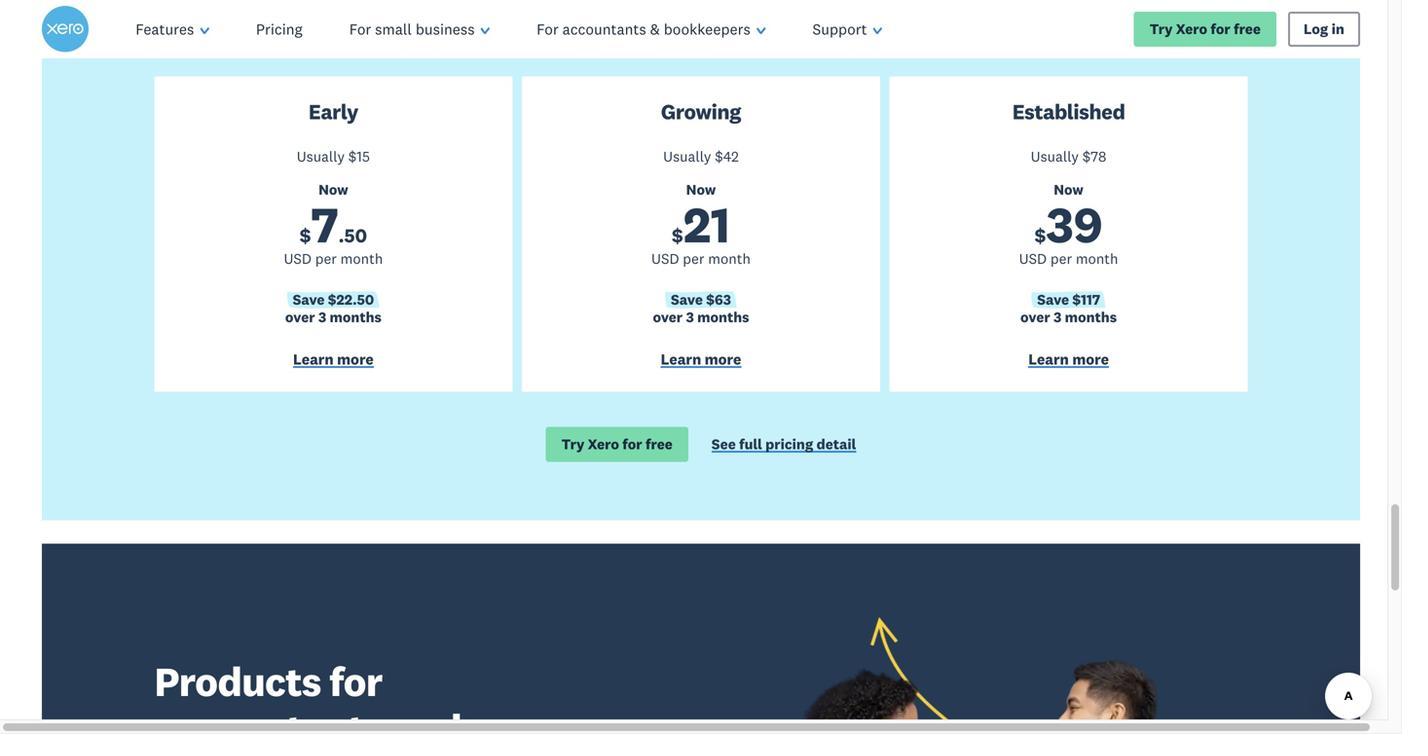 Task type: locate. For each thing, give the bounding box(es) containing it.
1 3 from the left
[[318, 308, 327, 326]]

3 usd per month from the left
[[1020, 250, 1119, 268]]

save for 7
[[293, 291, 325, 309]]

2 horizontal spatial months
[[1066, 308, 1118, 326]]

1 months from the left
[[330, 308, 382, 326]]

1 per from the left
[[315, 250, 337, 268]]

3 for 21
[[686, 308, 694, 326]]

2 save from the left
[[671, 291, 703, 309]]

support
[[813, 19, 868, 38]]

usd per month for 39
[[1020, 250, 1119, 268]]

for
[[349, 19, 371, 38], [537, 19, 559, 38]]

2 more from the left
[[705, 350, 742, 369]]

try xero for free link for see full pricing detail
[[546, 427, 689, 462]]

1 usd per month from the left
[[284, 250, 383, 268]]

1 vertical spatial free
[[646, 435, 673, 453]]

over left $117
[[1021, 308, 1051, 326]]

1 horizontal spatial try xero for free
[[1150, 20, 1262, 38]]

try for log in
[[1150, 20, 1173, 38]]

1 horizontal spatial for
[[623, 435, 643, 453]]

2 horizontal spatial for
[[1211, 20, 1231, 38]]

over 3 months down $ 21 at the top of page
[[653, 308, 750, 326]]

over 3 months down the $ 39
[[1021, 308, 1118, 326]]

0 horizontal spatial now
[[319, 181, 348, 199]]

2 month from the left
[[709, 250, 751, 268]]

for small business button
[[326, 0, 514, 58]]

1 over 3 months from the left
[[285, 308, 382, 326]]

for accountants & bookkeepers button
[[514, 0, 790, 58]]

learn more for 39
[[1029, 350, 1110, 369]]

usd for 21
[[652, 250, 680, 268]]

months for 7
[[330, 308, 382, 326]]

month for 21
[[709, 250, 751, 268]]

1 horizontal spatial free
[[1234, 20, 1262, 38]]

learn more link for 7
[[166, 350, 501, 372]]

0 horizontal spatial usually
[[297, 147, 345, 165]]

learn more link down save $22.50
[[166, 350, 501, 372]]

2 now from the left
[[687, 181, 716, 199]]

usd up save $22.50
[[284, 250, 312, 268]]

usd per month down "."
[[284, 250, 383, 268]]

1 horizontal spatial save
[[671, 291, 703, 309]]

2 learn from the left
[[661, 350, 702, 369]]

7
[[311, 194, 339, 256]]

$ up save $117
[[1035, 224, 1047, 248]]

0 horizontal spatial for
[[349, 19, 371, 38]]

2 usually from the left
[[664, 147, 712, 165]]

per up save $22.50
[[315, 250, 337, 268]]

months for 39
[[1066, 308, 1118, 326]]

2 vertical spatial for
[[329, 656, 382, 707]]

months down '50' in the left top of the page
[[330, 308, 382, 326]]

2 horizontal spatial usd
[[1020, 250, 1047, 268]]

78
[[1091, 147, 1107, 165]]

for inside the products for accountants an
[[329, 656, 382, 707]]

2 horizontal spatial over 3 months
[[1021, 308, 1118, 326]]

more down $22.50
[[337, 350, 374, 369]]

accountants inside the products for accountants an
[[154, 703, 384, 735]]

1 save from the left
[[293, 291, 325, 309]]

2 over from the left
[[653, 308, 683, 326]]

save $117
[[1038, 291, 1101, 309]]

3 over 3 months from the left
[[1021, 308, 1118, 326]]

usually left 78
[[1031, 147, 1079, 165]]

learn more link down save $63
[[534, 350, 869, 372]]

save for 21
[[671, 291, 703, 309]]

3 learn from the left
[[1029, 350, 1070, 369]]

month up $117
[[1076, 250, 1119, 268]]

1 horizontal spatial try
[[1150, 20, 1173, 38]]

now for 21
[[687, 181, 716, 199]]

3 for 39
[[1054, 308, 1062, 326]]

2 per from the left
[[683, 250, 705, 268]]

$ up save $63
[[672, 224, 684, 248]]

1 now from the left
[[319, 181, 348, 199]]

accountants
[[563, 19, 647, 38], [154, 703, 384, 735]]

growing
[[661, 98, 741, 125]]

over for 21
[[653, 308, 683, 326]]

0 horizontal spatial learn
[[293, 350, 334, 369]]

learn for 21
[[661, 350, 702, 369]]

0 horizontal spatial try
[[562, 435, 585, 453]]

now down usually $ 15 on the top of page
[[319, 181, 348, 199]]

0 vertical spatial accountants
[[563, 19, 647, 38]]

0 vertical spatial try xero for free link
[[1135, 12, 1277, 47]]

$ left "."
[[300, 224, 311, 248]]

over 3 months down "."
[[285, 308, 382, 326]]

1 horizontal spatial usually
[[664, 147, 712, 165]]

more down the $63
[[705, 350, 742, 369]]

months down 39
[[1066, 308, 1118, 326]]

3 over from the left
[[1021, 308, 1051, 326]]

usd per month
[[284, 250, 383, 268], [652, 250, 751, 268], [1020, 250, 1119, 268]]

3 left the $63
[[686, 308, 694, 326]]

0 horizontal spatial for
[[329, 656, 382, 707]]

0 horizontal spatial months
[[330, 308, 382, 326]]

try xero for free for see full pricing detail
[[562, 435, 673, 453]]

try xero for free
[[1150, 20, 1262, 38], [562, 435, 673, 453]]

save
[[293, 291, 325, 309], [671, 291, 703, 309], [1038, 291, 1070, 309]]

now down usually $ 78 in the top right of the page
[[1054, 181, 1084, 199]]

0 vertical spatial try
[[1150, 20, 1173, 38]]

3
[[318, 308, 327, 326], [686, 308, 694, 326], [1054, 308, 1062, 326]]

usually for 39
[[1031, 147, 1079, 165]]

3 months from the left
[[1066, 308, 1118, 326]]

2 horizontal spatial 3
[[1054, 308, 1062, 326]]

1 horizontal spatial per
[[683, 250, 705, 268]]

more down $117
[[1073, 350, 1110, 369]]

0 horizontal spatial 3
[[318, 308, 327, 326]]

1 vertical spatial accountants
[[154, 703, 384, 735]]

1 over from the left
[[285, 308, 315, 326]]

1 horizontal spatial usd
[[652, 250, 680, 268]]

see full pricing detail link
[[712, 435, 857, 457]]

2 horizontal spatial usd per month
[[1020, 250, 1119, 268]]

0 horizontal spatial try xero for free link
[[546, 427, 689, 462]]

learn more
[[293, 350, 374, 369], [661, 350, 742, 369], [1029, 350, 1110, 369]]

2 horizontal spatial over
[[1021, 308, 1051, 326]]

pricing
[[256, 19, 303, 38]]

3 more from the left
[[1073, 350, 1110, 369]]

0 horizontal spatial try xero for free
[[562, 435, 673, 453]]

usually for 21
[[664, 147, 712, 165]]

3 save from the left
[[1038, 291, 1070, 309]]

0 horizontal spatial usd per month
[[284, 250, 383, 268]]

1 horizontal spatial over 3 months
[[653, 308, 750, 326]]

3 learn more link from the left
[[902, 350, 1237, 372]]

usd per month up save $117
[[1020, 250, 1119, 268]]

save left $117
[[1038, 291, 1070, 309]]

0 horizontal spatial xero
[[588, 435, 620, 453]]

0 horizontal spatial usd
[[284, 250, 312, 268]]

learn more for 7
[[293, 350, 374, 369]]

0 horizontal spatial month
[[341, 250, 383, 268]]

more
[[337, 350, 374, 369], [705, 350, 742, 369], [1073, 350, 1110, 369]]

1 vertical spatial xero
[[588, 435, 620, 453]]

2 horizontal spatial more
[[1073, 350, 1110, 369]]

over
[[285, 308, 315, 326], [653, 308, 683, 326], [1021, 308, 1051, 326]]

for for log in
[[1211, 20, 1231, 38]]

1 horizontal spatial over
[[653, 308, 683, 326]]

month
[[341, 250, 383, 268], [709, 250, 751, 268], [1076, 250, 1119, 268]]

1 horizontal spatial usd per month
[[652, 250, 751, 268]]

xero for log in
[[1177, 20, 1208, 38]]

usually left 42
[[664, 147, 712, 165]]

1 horizontal spatial try xero for free link
[[1135, 12, 1277, 47]]

learn for 7
[[293, 350, 334, 369]]

1 learn from the left
[[293, 350, 334, 369]]

usd left 21
[[652, 250, 680, 268]]

over 3 months
[[285, 308, 382, 326], [653, 308, 750, 326], [1021, 308, 1118, 326]]

2 usd from the left
[[652, 250, 680, 268]]

usd per month up save $63
[[652, 250, 751, 268]]

1 vertical spatial try xero for free
[[562, 435, 673, 453]]

1 vertical spatial try
[[562, 435, 585, 453]]

1 vertical spatial for
[[623, 435, 643, 453]]

1 horizontal spatial month
[[709, 250, 751, 268]]

2 3 from the left
[[686, 308, 694, 326]]

over 3 months for 21
[[653, 308, 750, 326]]

2 horizontal spatial learn
[[1029, 350, 1070, 369]]

1 horizontal spatial accountants
[[563, 19, 647, 38]]

learn more link down save $117
[[902, 350, 1237, 372]]

1 horizontal spatial months
[[698, 308, 750, 326]]

0 horizontal spatial per
[[315, 250, 337, 268]]

1 horizontal spatial 3
[[686, 308, 694, 326]]

0 horizontal spatial save
[[293, 291, 325, 309]]

2 for from the left
[[537, 19, 559, 38]]

usd
[[284, 250, 312, 268], [652, 250, 680, 268], [1020, 250, 1047, 268]]

2 horizontal spatial learn more link
[[902, 350, 1237, 372]]

over 3 months for 7
[[285, 308, 382, 326]]

learn more down save $22.50
[[293, 350, 374, 369]]

usually
[[297, 147, 345, 165], [664, 147, 712, 165], [1031, 147, 1079, 165]]

1 learn more from the left
[[293, 350, 374, 369]]

free left log
[[1234, 20, 1262, 38]]

1 usd from the left
[[284, 250, 312, 268]]

2 learn more link from the left
[[534, 350, 869, 372]]

2 horizontal spatial per
[[1051, 250, 1073, 268]]

1 horizontal spatial for
[[537, 19, 559, 38]]

over for 7
[[285, 308, 315, 326]]

1 learn more link from the left
[[166, 350, 501, 372]]

2 learn more from the left
[[661, 350, 742, 369]]

1 vertical spatial try xero for free link
[[546, 427, 689, 462]]

3 per from the left
[[1051, 250, 1073, 268]]

per up save $63
[[683, 250, 705, 268]]

&
[[650, 19, 660, 38]]

for small business
[[349, 19, 475, 38]]

1 horizontal spatial now
[[687, 181, 716, 199]]

usually $ 42
[[664, 147, 739, 165]]

usd per month for 21
[[652, 250, 751, 268]]

3 month from the left
[[1076, 250, 1119, 268]]

learn more down save $117
[[1029, 350, 1110, 369]]

$ 7 . 50
[[300, 194, 367, 256]]

0 horizontal spatial free
[[646, 435, 673, 453]]

1 horizontal spatial learn
[[661, 350, 702, 369]]

over left $22.50
[[285, 308, 315, 326]]

month up the $63
[[709, 250, 751, 268]]

0 horizontal spatial learn more link
[[166, 350, 501, 372]]

try
[[1150, 20, 1173, 38], [562, 435, 585, 453]]

early
[[309, 98, 358, 125]]

1 more from the left
[[337, 350, 374, 369]]

3 3 from the left
[[1054, 308, 1062, 326]]

2 horizontal spatial learn more
[[1029, 350, 1110, 369]]

bookkeepers
[[664, 19, 751, 38]]

3 learn more from the left
[[1029, 350, 1110, 369]]

2 horizontal spatial now
[[1054, 181, 1084, 199]]

0 vertical spatial xero
[[1177, 20, 1208, 38]]

for for for accountants & bookkeepers
[[537, 19, 559, 38]]

3 left $117
[[1054, 308, 1062, 326]]

pricing
[[766, 435, 814, 453]]

per
[[315, 250, 337, 268], [683, 250, 705, 268], [1051, 250, 1073, 268]]

small
[[375, 19, 412, 38]]

xero
[[1177, 20, 1208, 38], [588, 435, 620, 453]]

3 now from the left
[[1054, 181, 1084, 199]]

learn down save $117
[[1029, 350, 1070, 369]]

for accountants & bookkeepers
[[537, 19, 751, 38]]

1 month from the left
[[341, 250, 383, 268]]

usd per month for 7
[[284, 250, 383, 268]]

learn for 39
[[1029, 350, 1070, 369]]

3 left $22.50
[[318, 308, 327, 326]]

over left the $63
[[653, 308, 683, 326]]

try for see full pricing detail
[[562, 435, 585, 453]]

month down '50' in the left top of the page
[[341, 250, 383, 268]]

now
[[319, 181, 348, 199], [687, 181, 716, 199], [1054, 181, 1084, 199]]

learn down save $63
[[661, 350, 702, 369]]

for
[[1211, 20, 1231, 38], [623, 435, 643, 453], [329, 656, 382, 707]]

0 horizontal spatial over
[[285, 308, 315, 326]]

months down 21
[[698, 308, 750, 326]]

39
[[1047, 194, 1103, 256]]

learn more for 21
[[661, 350, 742, 369]]

2 horizontal spatial save
[[1038, 291, 1070, 309]]

0 horizontal spatial accountants
[[154, 703, 384, 735]]

learn down save $22.50
[[293, 350, 334, 369]]

0 vertical spatial for
[[1211, 20, 1231, 38]]

learn more link for 21
[[534, 350, 869, 372]]

learn more down save $63
[[661, 350, 742, 369]]

0 horizontal spatial learn more
[[293, 350, 374, 369]]

50
[[344, 224, 367, 248]]

2 horizontal spatial month
[[1076, 250, 1119, 268]]

usd up save $117
[[1020, 250, 1047, 268]]

2 usd per month from the left
[[652, 250, 751, 268]]

xero for see full pricing detail
[[588, 435, 620, 453]]

try xero for free link
[[1135, 12, 1277, 47], [546, 427, 689, 462]]

now down usually $ 42
[[687, 181, 716, 199]]

1 usually from the left
[[297, 147, 345, 165]]

months
[[330, 308, 382, 326], [698, 308, 750, 326], [1066, 308, 1118, 326]]

over 3 months for 39
[[1021, 308, 1118, 326]]

3 usually from the left
[[1031, 147, 1079, 165]]

usually left 15
[[297, 147, 345, 165]]

1 for from the left
[[349, 19, 371, 38]]

3 usd from the left
[[1020, 250, 1047, 268]]

free left see
[[646, 435, 673, 453]]

learn more link
[[166, 350, 501, 372], [534, 350, 869, 372], [902, 350, 1237, 372]]

3 for 7
[[318, 308, 327, 326]]

0 horizontal spatial over 3 months
[[285, 308, 382, 326]]

0 horizontal spatial more
[[337, 350, 374, 369]]

0 vertical spatial free
[[1234, 20, 1262, 38]]

2 horizontal spatial usually
[[1031, 147, 1079, 165]]

1 horizontal spatial more
[[705, 350, 742, 369]]

1 horizontal spatial xero
[[1177, 20, 1208, 38]]

save $63
[[671, 291, 732, 309]]

$
[[349, 147, 357, 165], [715, 147, 724, 165], [1083, 147, 1091, 165], [300, 224, 311, 248], [672, 224, 684, 248], [1035, 224, 1047, 248]]

2 over 3 months from the left
[[653, 308, 750, 326]]

save left the $63
[[671, 291, 703, 309]]

2 months from the left
[[698, 308, 750, 326]]

1 horizontal spatial learn more link
[[534, 350, 869, 372]]

0 vertical spatial try xero for free
[[1150, 20, 1262, 38]]

save left $22.50
[[293, 291, 325, 309]]

per up save $117
[[1051, 250, 1073, 268]]

1 horizontal spatial learn more
[[661, 350, 742, 369]]

learn
[[293, 350, 334, 369], [661, 350, 702, 369], [1029, 350, 1070, 369]]

free
[[1234, 20, 1262, 38], [646, 435, 673, 453]]



Task type: describe. For each thing, give the bounding box(es) containing it.
support button
[[790, 0, 906, 58]]

for for see full pricing detail
[[623, 435, 643, 453]]

now for 7
[[319, 181, 348, 199]]

usually for 7
[[297, 147, 345, 165]]

log
[[1304, 20, 1329, 38]]

month for 7
[[341, 250, 383, 268]]

xero homepage image
[[42, 6, 89, 53]]

save for 39
[[1038, 291, 1070, 309]]

features
[[136, 19, 194, 38]]

per for 21
[[683, 250, 705, 268]]

$ inside $ 21
[[672, 224, 684, 248]]

in
[[1332, 20, 1345, 38]]

over for 39
[[1021, 308, 1051, 326]]

products
[[154, 656, 321, 707]]

$ inside $ 7 . 50
[[300, 224, 311, 248]]

15
[[357, 147, 370, 165]]

month for 39
[[1076, 250, 1119, 268]]

learn more link for 39
[[902, 350, 1237, 372]]

see full pricing detail
[[712, 435, 857, 453]]

$ down growing
[[715, 147, 724, 165]]

usually $ 78
[[1031, 147, 1107, 165]]

per for 39
[[1051, 250, 1073, 268]]

log in link
[[1289, 12, 1361, 47]]

$117
[[1073, 291, 1101, 309]]

$ 39
[[1035, 194, 1103, 256]]

$ down early
[[349, 147, 357, 165]]

products for accountants an
[[154, 656, 462, 735]]

accountants speaking to each other image
[[715, 614, 1249, 735]]

months for 21
[[698, 308, 750, 326]]

usually $ 15
[[297, 147, 370, 165]]

business
[[416, 19, 475, 38]]

try xero for free for log in
[[1150, 20, 1262, 38]]

42
[[724, 147, 739, 165]]

accountants inside dropdown button
[[563, 19, 647, 38]]

full
[[740, 435, 763, 453]]

21
[[684, 194, 731, 256]]

$22.50
[[328, 291, 374, 309]]

$ inside the $ 39
[[1035, 224, 1047, 248]]

established
[[1013, 98, 1126, 125]]

.
[[339, 224, 344, 248]]

save $22.50
[[293, 291, 374, 309]]

more for 21
[[705, 350, 742, 369]]

see
[[712, 435, 736, 453]]

free for log
[[1234, 20, 1262, 38]]

per for 7
[[315, 250, 337, 268]]

now for 39
[[1054, 181, 1084, 199]]

$ down established
[[1083, 147, 1091, 165]]

log in
[[1304, 20, 1345, 38]]

try xero for free link for log in
[[1135, 12, 1277, 47]]

usd for 39
[[1020, 250, 1047, 268]]

free for see
[[646, 435, 673, 453]]

usd for 7
[[284, 250, 312, 268]]

features button
[[112, 0, 233, 58]]

more for 39
[[1073, 350, 1110, 369]]

pricing link
[[233, 0, 326, 58]]

$ 21
[[672, 194, 731, 256]]

$63
[[707, 291, 732, 309]]

detail
[[817, 435, 857, 453]]

for for for small business
[[349, 19, 371, 38]]

more for 7
[[337, 350, 374, 369]]



Task type: vqa. For each thing, say whether or not it's contained in the screenshot.
more related to 21
yes



